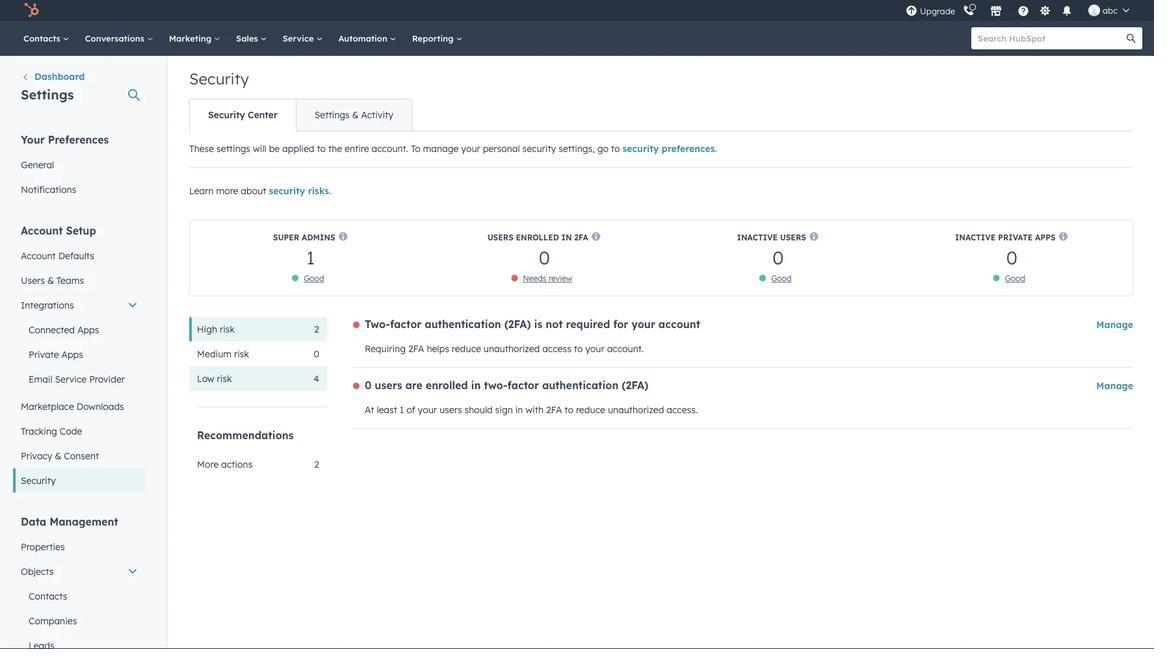 Task type: vqa. For each thing, say whether or not it's contained in the screenshot.
the rightmost .
yes



Task type: locate. For each thing, give the bounding box(es) containing it.
1 manage from the top
[[1097, 319, 1133, 331]]

0 horizontal spatial good button
[[304, 274, 324, 283]]

security down privacy
[[21, 475, 56, 486]]

your down required
[[585, 343, 605, 355]]

least
[[377, 404, 397, 416]]

account. down for
[[607, 343, 644, 355]]

2 manage from the top
[[1097, 380, 1133, 392]]

abc button
[[1081, 0, 1137, 21]]

2 vertical spatial security
[[21, 475, 56, 486]]

to
[[317, 143, 326, 154], [611, 143, 620, 154], [574, 343, 583, 355], [565, 404, 574, 416]]

users left should
[[440, 404, 462, 416]]

0 horizontal spatial users
[[21, 275, 45, 286]]

in
[[562, 232, 572, 242], [471, 379, 481, 392], [515, 404, 523, 416]]

0 horizontal spatial settings
[[21, 86, 74, 102]]

2 account from the top
[[21, 250, 56, 261]]

1 vertical spatial 2
[[314, 459, 319, 470]]

contacts up companies
[[29, 591, 67, 602]]

integrations
[[21, 299, 74, 311]]

account. left to
[[372, 143, 408, 154]]

2 horizontal spatial users
[[780, 232, 806, 242]]

code
[[60, 426, 82, 437]]

1 horizontal spatial unauthorized
[[608, 404, 664, 416]]

good button down inactive private apps
[[1005, 274, 1025, 283]]

settings for settings
[[21, 86, 74, 102]]

1 horizontal spatial users
[[487, 232, 514, 242]]

1 horizontal spatial service
[[283, 33, 316, 44]]

2 for high risk
[[314, 324, 319, 335]]

downloads
[[77, 401, 124, 412]]

2 manage button from the top
[[1097, 378, 1133, 394]]

actions
[[221, 459, 253, 470]]

upgrade
[[920, 6, 955, 17]]

0 vertical spatial apps
[[1035, 232, 1056, 242]]

0 down users enrolled in 2fa
[[539, 246, 550, 269]]

1 horizontal spatial settings
[[315, 109, 350, 121]]

0 horizontal spatial inactive
[[737, 232, 778, 242]]

1 horizontal spatial reduce
[[576, 404, 605, 416]]

to left the
[[317, 143, 326, 154]]

private apps link
[[13, 342, 146, 367]]

1 vertical spatial users
[[440, 404, 462, 416]]

email service provider link
[[13, 367, 146, 392]]

1 horizontal spatial enrolled
[[516, 232, 559, 242]]

be
[[269, 143, 280, 154]]

2 2 from the top
[[314, 459, 319, 470]]

inactive for inactive private apps
[[955, 232, 996, 242]]

0 down inactive users
[[773, 246, 784, 269]]

1 down super admins at top left
[[306, 246, 315, 269]]

risk right medium
[[234, 349, 249, 360]]

users & teams
[[21, 275, 84, 286]]

& for security
[[352, 109, 359, 121]]

is
[[534, 318, 542, 331]]

notifications link
[[13, 177, 146, 202]]

1 good from the left
[[304, 274, 324, 283]]

are
[[405, 379, 423, 392]]

settings for settings & activity
[[315, 109, 350, 121]]

general
[[21, 159, 54, 170]]

data
[[21, 515, 46, 528]]

0 horizontal spatial private
[[29, 349, 59, 360]]

private
[[998, 232, 1033, 242], [29, 349, 59, 360]]

0 horizontal spatial authentication
[[425, 318, 501, 331]]

1
[[306, 246, 315, 269], [400, 404, 404, 416]]

contacts link down hubspot link
[[16, 21, 77, 56]]

manage button
[[1097, 317, 1133, 333], [1097, 378, 1133, 394]]

1 vertical spatial apps
[[77, 324, 99, 336]]

enrolled right are
[[426, 379, 468, 392]]

0 horizontal spatial (2fa)
[[504, 318, 531, 331]]

good down inactive users
[[771, 274, 792, 283]]

needs review
[[523, 274, 572, 283]]

calling icon image
[[963, 5, 975, 17]]

2 for more actions
[[314, 459, 319, 470]]

to
[[411, 143, 420, 154]]

users
[[375, 379, 402, 392], [440, 404, 462, 416]]

1 vertical spatial 2fa
[[408, 343, 424, 355]]

0 vertical spatial 2
[[314, 324, 319, 335]]

1 vertical spatial settings
[[315, 109, 350, 121]]

security up settings
[[208, 109, 245, 121]]

1 vertical spatial contacts link
[[13, 584, 146, 609]]

teams
[[56, 275, 84, 286]]

good button for private
[[1005, 274, 1025, 283]]

risk right high
[[220, 324, 235, 335]]

reduce right helps
[[452, 343, 481, 355]]

data management element
[[13, 515, 146, 650]]

0 for users
[[773, 246, 784, 269]]

0 vertical spatial risk
[[220, 324, 235, 335]]

marketplaces button
[[983, 0, 1010, 21]]

inactive private apps
[[955, 232, 1056, 242]]

0 horizontal spatial 1
[[306, 246, 315, 269]]

account
[[21, 224, 63, 237], [21, 250, 56, 261]]

2 vertical spatial in
[[515, 404, 523, 416]]

1 vertical spatial account
[[21, 250, 56, 261]]

account for account defaults
[[21, 250, 56, 261]]

1 2 from the top
[[314, 324, 319, 335]]

& right privacy
[[55, 450, 61, 462]]

the
[[328, 143, 342, 154]]

account. for your
[[607, 343, 644, 355]]

0 vertical spatial enrolled
[[516, 232, 559, 242]]

security up security center
[[189, 69, 249, 88]]

0 horizontal spatial service
[[55, 374, 87, 385]]

in left two-
[[471, 379, 481, 392]]

& left the teams
[[47, 275, 54, 286]]

inactive
[[737, 232, 778, 242], [955, 232, 996, 242]]

1 horizontal spatial factor
[[508, 379, 539, 392]]

1 horizontal spatial 1
[[400, 404, 404, 416]]

medium
[[197, 349, 232, 360]]

defaults
[[58, 250, 94, 261]]

users up 'least'
[[375, 379, 402, 392]]

2 vertical spatial &
[[55, 450, 61, 462]]

apps
[[1035, 232, 1056, 242], [77, 324, 99, 336], [61, 349, 83, 360]]

tracking code link
[[13, 419, 146, 444]]

2 horizontal spatial in
[[562, 232, 572, 242]]

2 good button from the left
[[771, 274, 792, 283]]

service
[[283, 33, 316, 44], [55, 374, 87, 385]]

0 horizontal spatial .
[[329, 185, 331, 197]]

requiring
[[365, 343, 406, 355]]

super
[[273, 232, 299, 242]]

reduce right "with" at the left of the page
[[576, 404, 605, 416]]

service down private apps link
[[55, 374, 87, 385]]

1 vertical spatial risk
[[234, 349, 249, 360]]

your right of
[[418, 404, 437, 416]]

0 vertical spatial service
[[283, 33, 316, 44]]

settings
[[217, 143, 250, 154]]

contacts down hubspot link
[[23, 33, 63, 44]]

2 horizontal spatial security
[[623, 143, 659, 154]]

settings
[[21, 86, 74, 102], [315, 109, 350, 121]]

hubspot link
[[16, 3, 49, 18]]

1 vertical spatial reduce
[[576, 404, 605, 416]]

0 vertical spatial account.
[[372, 143, 408, 154]]

0 vertical spatial account
[[21, 224, 63, 237]]

0 vertical spatial manage button
[[1097, 317, 1133, 333]]

1 horizontal spatial .
[[715, 143, 717, 154]]

risk for medium risk
[[234, 349, 249, 360]]

0 for private
[[1006, 246, 1018, 269]]

1 vertical spatial authentication
[[542, 379, 619, 392]]

2 horizontal spatial good button
[[1005, 274, 1025, 283]]

risk right low
[[217, 373, 232, 385]]

0 vertical spatial unauthorized
[[484, 343, 540, 355]]

dashboard link
[[21, 70, 85, 86]]

0 horizontal spatial unauthorized
[[484, 343, 540, 355]]

marketing link
[[161, 21, 228, 56]]

1 horizontal spatial account.
[[607, 343, 644, 355]]

3 good from the left
[[1005, 274, 1025, 283]]

good down inactive private apps
[[1005, 274, 1025, 283]]

good down admins
[[304, 274, 324, 283]]

2 vertical spatial risk
[[217, 373, 232, 385]]

at least 1 of your users should sign in with 2fa to reduce unauthorized access.
[[365, 404, 698, 416]]

upgrade image
[[906, 6, 918, 17]]

0 vertical spatial reduce
[[452, 343, 481, 355]]

(2fa) down for
[[622, 379, 649, 392]]

access.
[[667, 404, 698, 416]]

account up the "account defaults" at the top
[[21, 224, 63, 237]]

2 vertical spatial 2fa
[[546, 404, 562, 416]]

your right for
[[632, 318, 655, 331]]

help button
[[1012, 0, 1035, 21]]

1 inactive from the left
[[737, 232, 778, 242]]

notifications image
[[1061, 6, 1073, 18]]

low
[[197, 373, 214, 385]]

2 horizontal spatial 2fa
[[574, 232, 588, 242]]

0 vertical spatial manage
[[1097, 319, 1133, 331]]

entire
[[345, 143, 369, 154]]

0 vertical spatial in
[[562, 232, 572, 242]]

.
[[715, 143, 717, 154], [329, 185, 331, 197]]

reporting
[[412, 33, 456, 44]]

settings up the
[[315, 109, 350, 121]]

0 horizontal spatial in
[[471, 379, 481, 392]]

unauthorized left access.
[[608, 404, 664, 416]]

settings & activity
[[315, 109, 393, 121]]

3 good button from the left
[[1005, 274, 1025, 283]]

these settings will be applied to the entire account. to manage your personal security settings, go to security preferences .
[[189, 143, 717, 154]]

reduce
[[452, 343, 481, 355], [576, 404, 605, 416]]

2fa
[[574, 232, 588, 242], [408, 343, 424, 355], [546, 404, 562, 416]]

2
[[314, 324, 319, 335], [314, 459, 319, 470]]

recommendations
[[197, 429, 294, 442]]

at
[[365, 404, 374, 416]]

about
[[241, 185, 266, 197]]

objects
[[21, 566, 54, 577]]

settings down dashboard link
[[21, 86, 74, 102]]

0 horizontal spatial account.
[[372, 143, 408, 154]]

reporting link
[[404, 21, 470, 56]]

good button down admins
[[304, 274, 324, 283]]

0 vertical spatial (2fa)
[[504, 318, 531, 331]]

users for users enrolled in 2fa
[[487, 232, 514, 242]]

(2fa) left the is
[[504, 318, 531, 331]]

1 good button from the left
[[304, 274, 324, 283]]

1 vertical spatial factor
[[508, 379, 539, 392]]

1 horizontal spatial good
[[771, 274, 792, 283]]

these
[[189, 143, 214, 154]]

0 horizontal spatial good
[[304, 274, 324, 283]]

1 account from the top
[[21, 224, 63, 237]]

unauthorized down the two-factor authentication (2fa) is not required for your account
[[484, 343, 540, 355]]

good button down inactive users
[[771, 274, 792, 283]]

inactive for inactive users
[[737, 232, 778, 242]]

authentication down access
[[542, 379, 619, 392]]

1 vertical spatial account.
[[607, 343, 644, 355]]

calling icon button
[[958, 2, 980, 19]]

0 down inactive private apps
[[1006, 246, 1018, 269]]

properties link
[[13, 535, 146, 560]]

1 manage button from the top
[[1097, 317, 1133, 333]]

1 vertical spatial service
[[55, 374, 87, 385]]

security
[[189, 69, 249, 88], [208, 109, 245, 121], [21, 475, 56, 486]]

2 inactive from the left
[[955, 232, 996, 242]]

more actions
[[197, 459, 253, 470]]

gary orlando image
[[1089, 5, 1100, 16]]

1 vertical spatial private
[[29, 349, 59, 360]]

1 vertical spatial manage button
[[1097, 378, 1133, 394]]

1 horizontal spatial security
[[522, 143, 556, 154]]

factor up "requiring"
[[390, 318, 422, 331]]

users inside the account setup element
[[21, 275, 45, 286]]

in right sign
[[515, 404, 523, 416]]

security right go
[[623, 143, 659, 154]]

0 vertical spatial settings
[[21, 86, 74, 102]]

navigation containing security center
[[189, 99, 412, 131]]

navigation
[[189, 99, 412, 131]]

helps
[[427, 343, 449, 355]]

factor up the at least 1 of your users should sign in with 2fa to reduce unauthorized access.
[[508, 379, 539, 392]]

high
[[197, 324, 217, 335]]

1 vertical spatial manage
[[1097, 380, 1133, 392]]

users for users & teams
[[21, 275, 45, 286]]

2 vertical spatial apps
[[61, 349, 83, 360]]

& left activity in the left top of the page
[[352, 109, 359, 121]]

to right "with" at the left of the page
[[565, 404, 574, 416]]

contacts link up companies
[[13, 584, 146, 609]]

0 horizontal spatial security
[[269, 185, 305, 197]]

0 vertical spatial &
[[352, 109, 359, 121]]

1 horizontal spatial good button
[[771, 274, 792, 283]]

2 horizontal spatial good
[[1005, 274, 1025, 283]]

1 horizontal spatial private
[[998, 232, 1033, 242]]

0 horizontal spatial 2fa
[[408, 343, 424, 355]]

1 horizontal spatial authentication
[[542, 379, 619, 392]]

low risk
[[197, 373, 232, 385]]

service right sales link
[[283, 33, 316, 44]]

account.
[[372, 143, 408, 154], [607, 343, 644, 355]]

1 horizontal spatial inactive
[[955, 232, 996, 242]]

0 vertical spatial contacts link
[[16, 21, 77, 56]]

settings,
[[559, 143, 595, 154]]

needs
[[523, 274, 547, 283]]

security left risks
[[269, 185, 305, 197]]

in up review
[[562, 232, 572, 242]]

4
[[314, 373, 319, 385]]

security link
[[13, 469, 146, 493]]

1 left of
[[400, 404, 404, 416]]

account setup
[[21, 224, 96, 237]]

1 vertical spatial .
[[329, 185, 331, 197]]

menu
[[905, 0, 1139, 21]]

2 horizontal spatial &
[[352, 109, 359, 121]]

authentication up helps
[[425, 318, 501, 331]]

good button for users
[[771, 274, 792, 283]]

settings link
[[1037, 4, 1053, 17]]

unauthorized
[[484, 343, 540, 355], [608, 404, 664, 416]]

0 vertical spatial authentication
[[425, 318, 501, 331]]

contacts link for the companies link
[[13, 584, 146, 609]]

factor
[[390, 318, 422, 331], [508, 379, 539, 392]]

account up users & teams
[[21, 250, 56, 261]]

users & teams link
[[13, 268, 146, 293]]

enrolled up needs
[[516, 232, 559, 242]]

access
[[542, 343, 571, 355]]

0 vertical spatial users
[[375, 379, 402, 392]]

your preferences element
[[13, 132, 146, 202]]

1 vertical spatial (2fa)
[[622, 379, 649, 392]]

security left settings,
[[522, 143, 556, 154]]

2 good from the left
[[771, 274, 792, 283]]

0 horizontal spatial factor
[[390, 318, 422, 331]]

to right access
[[574, 343, 583, 355]]

two-
[[484, 379, 508, 392]]

1 vertical spatial contacts
[[29, 591, 67, 602]]

marketplace
[[21, 401, 74, 412]]



Task type: describe. For each thing, give the bounding box(es) containing it.
account. for entire
[[372, 143, 408, 154]]

0 up 4
[[314, 349, 319, 360]]

applied
[[282, 143, 314, 154]]

1 vertical spatial security
[[208, 109, 245, 121]]

general link
[[13, 152, 146, 177]]

security preferences link
[[623, 143, 715, 154]]

automation link
[[331, 21, 404, 56]]

search image
[[1127, 34, 1136, 43]]

notifications
[[21, 184, 76, 195]]

privacy & consent
[[21, 450, 99, 462]]

security center
[[208, 109, 278, 121]]

consent
[[64, 450, 99, 462]]

more
[[216, 185, 238, 197]]

0 vertical spatial security
[[189, 69, 249, 88]]

tracking
[[21, 426, 57, 437]]

sales
[[236, 33, 261, 44]]

good button for admins
[[304, 274, 324, 283]]

your right manage
[[461, 143, 480, 154]]

risk for high risk
[[220, 324, 235, 335]]

personal
[[483, 143, 520, 154]]

manage
[[423, 143, 459, 154]]

1 horizontal spatial in
[[515, 404, 523, 416]]

connected apps
[[29, 324, 99, 336]]

privacy
[[21, 450, 52, 462]]

integrations button
[[13, 293, 146, 318]]

1 vertical spatial 1
[[400, 404, 404, 416]]

contacts inside data management element
[[29, 591, 67, 602]]

marketplaces image
[[990, 6, 1002, 18]]

private apps
[[29, 349, 83, 360]]

risk for low risk
[[217, 373, 232, 385]]

0 vertical spatial 2fa
[[574, 232, 588, 242]]

security inside the account setup element
[[21, 475, 56, 486]]

1 horizontal spatial (2fa)
[[622, 379, 649, 392]]

1 horizontal spatial users
[[440, 404, 462, 416]]

users enrolled in 2fa
[[487, 232, 588, 242]]

automation
[[338, 33, 390, 44]]

security risks link
[[269, 185, 329, 197]]

private inside the account setup element
[[29, 349, 59, 360]]

abc
[[1103, 5, 1118, 16]]

0 for enrolled
[[539, 246, 550, 269]]

needs review button
[[523, 274, 572, 283]]

1 horizontal spatial 2fa
[[546, 404, 562, 416]]

manage for two-factor authentication (2fa) is not required for your account
[[1097, 319, 1133, 331]]

apps for connected apps
[[77, 324, 99, 336]]

privacy & consent link
[[13, 444, 146, 469]]

0 vertical spatial .
[[715, 143, 717, 154]]

companies
[[29, 615, 77, 627]]

1 horizontal spatial &
[[55, 450, 61, 462]]

marketplace downloads link
[[13, 394, 146, 419]]

data management
[[21, 515, 118, 528]]

account defaults
[[21, 250, 94, 261]]

& for account setup
[[47, 275, 54, 286]]

notifications button
[[1056, 0, 1078, 21]]

1 vertical spatial unauthorized
[[608, 404, 664, 416]]

admins
[[302, 232, 335, 242]]

marketplace downloads
[[21, 401, 124, 412]]

account defaults link
[[13, 244, 146, 268]]

of
[[407, 404, 415, 416]]

service inside service link
[[283, 33, 316, 44]]

help image
[[1018, 6, 1029, 18]]

0 horizontal spatial enrolled
[[426, 379, 468, 392]]

setup
[[66, 224, 96, 237]]

medium risk
[[197, 349, 249, 360]]

more
[[197, 459, 219, 470]]

should
[[465, 404, 493, 416]]

hubspot image
[[23, 3, 39, 18]]

go
[[597, 143, 609, 154]]

settings image
[[1039, 6, 1051, 17]]

manage for 0 users are enrolled in two-factor authentication (2fa)
[[1097, 380, 1133, 392]]

connected apps link
[[13, 318, 146, 342]]

0 users are enrolled in two-factor authentication (2fa)
[[365, 379, 649, 392]]

good for private
[[1005, 274, 1025, 283]]

0 up at
[[365, 379, 372, 392]]

0 vertical spatial 1
[[306, 246, 315, 269]]

menu containing abc
[[905, 0, 1139, 21]]

email
[[29, 374, 52, 385]]

contacts link for conversations link
[[16, 21, 77, 56]]

service inside email service provider 'link'
[[55, 374, 87, 385]]

conversations link
[[77, 21, 161, 56]]

sign
[[495, 404, 513, 416]]

account setup element
[[13, 223, 146, 493]]

manage button for two-factor authentication (2fa) is not required for your account
[[1097, 317, 1133, 333]]

center
[[248, 109, 278, 121]]

two-factor authentication (2fa) is not required for your account
[[365, 318, 700, 331]]

0 vertical spatial factor
[[390, 318, 422, 331]]

with
[[526, 404, 544, 416]]

security center link
[[190, 99, 296, 131]]

not
[[546, 318, 563, 331]]

two-
[[365, 318, 390, 331]]

properties
[[21, 541, 65, 553]]

to right go
[[611, 143, 620, 154]]

0 horizontal spatial users
[[375, 379, 402, 392]]

1 vertical spatial in
[[471, 379, 481, 392]]

preferences
[[48, 133, 109, 146]]

0 vertical spatial contacts
[[23, 33, 63, 44]]

will
[[253, 143, 266, 154]]

good for admins
[[304, 274, 324, 283]]

high risk
[[197, 324, 235, 335]]

0 horizontal spatial reduce
[[452, 343, 481, 355]]

manage button for 0 users are enrolled in two-factor authentication (2fa)
[[1097, 378, 1133, 394]]

0 vertical spatial private
[[998, 232, 1033, 242]]

requiring 2fa helps reduce unauthorized access to your account.
[[365, 343, 644, 355]]

Search HubSpot search field
[[971, 27, 1131, 49]]

dashboard
[[34, 71, 85, 82]]

service link
[[275, 21, 331, 56]]

required
[[566, 318, 610, 331]]

objects button
[[13, 560, 146, 584]]

good for users
[[771, 274, 792, 283]]

marketing
[[169, 33, 214, 44]]

account for account setup
[[21, 224, 63, 237]]

conversations
[[85, 33, 147, 44]]

learn more about security risks .
[[189, 185, 331, 197]]

inactive users
[[737, 232, 806, 242]]

activity
[[361, 109, 393, 121]]

connected
[[29, 324, 75, 336]]

apps for private apps
[[61, 349, 83, 360]]



